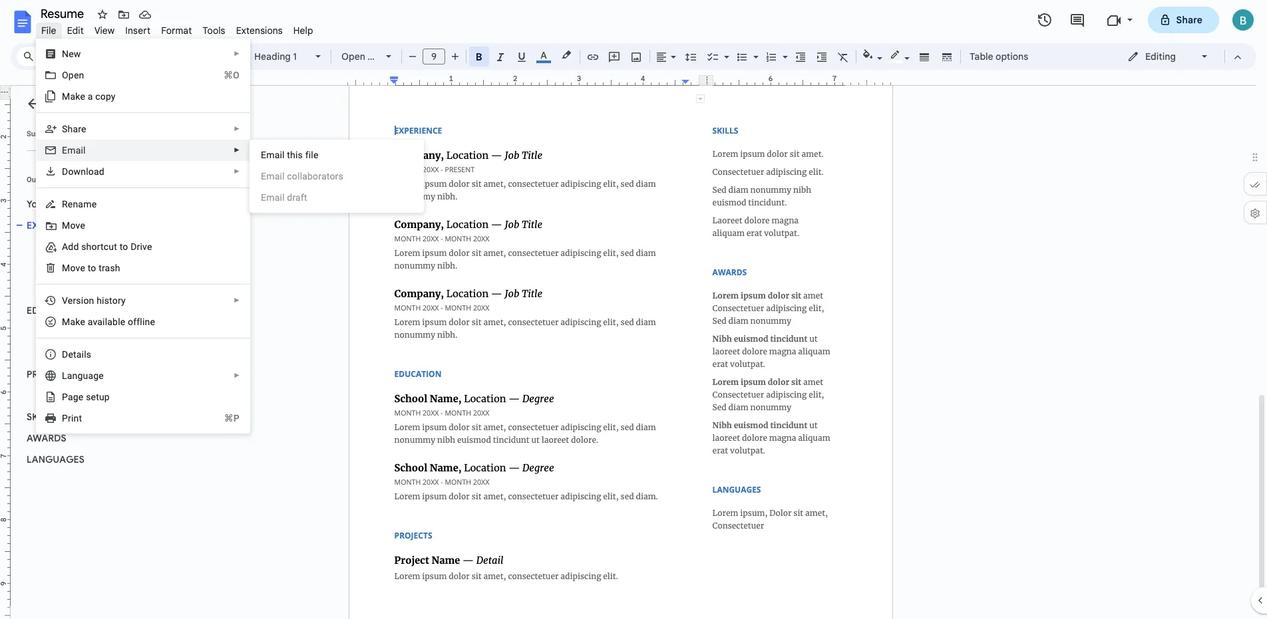 Task type: vqa. For each thing, say whether or not it's contained in the screenshot.


Task type: describe. For each thing, give the bounding box(es) containing it.
g
[[73, 392, 78, 403]]

pa
[[62, 392, 73, 403]]

file
[[41, 25, 56, 37]]

1 school name, location — degree from the top
[[37, 327, 178, 338]]

pen
[[68, 70, 84, 81]]

outline heading
[[11, 175, 192, 194]]

highlight color image
[[559, 47, 574, 63]]

ownload
[[68, 166, 104, 177]]

name for project
[[70, 391, 95, 402]]

n
[[62, 49, 69, 59]]

rename r element
[[62, 199, 101, 210]]

— left drive
[[121, 242, 129, 252]]

extensions
[[236, 25, 283, 37]]

1 title from the top
[[149, 242, 168, 252]]

heading 1
[[254, 51, 297, 63]]

format
[[161, 25, 192, 37]]

make a copy c element
[[62, 91, 120, 102]]

raft
[[293, 192, 307, 203]]

► for hare
[[234, 125, 240, 133]]

setup
[[86, 392, 110, 403]]

Font size field
[[423, 49, 451, 65]]

education
[[27, 305, 81, 317]]

move m element
[[62, 220, 89, 231]]

move to trash t element
[[62, 263, 124, 274]]

line & paragraph spacing image
[[684, 47, 699, 66]]

2 title from the top
[[149, 263, 168, 274]]

2 name, from the top
[[69, 348, 96, 359]]

experience
[[27, 220, 83, 232]]

Star checkbox
[[93, 5, 112, 24]]

print p element
[[62, 414, 86, 424]]

s hare
[[62, 124, 86, 135]]

e for k
[[80, 317, 85, 328]]

insert image image
[[629, 47, 644, 66]]

offline
[[128, 317, 155, 328]]

border dash image
[[940, 47, 955, 66]]

⌘o
[[224, 70, 240, 81]]

p rint
[[62, 414, 82, 424]]

options
[[996, 51, 1029, 63]]

s
[[62, 124, 68, 135]]

1 company, from the top
[[37, 242, 79, 252]]

— up istory
[[121, 284, 129, 295]]

menu item containing e
[[261, 170, 414, 183]]

email
[[261, 192, 285, 203]]

editing
[[1146, 51, 1176, 63]]

m
[[62, 220, 70, 231]]

application containing share
[[0, 0, 1268, 620]]

a for make
[[88, 91, 93, 102]]

add
[[62, 242, 79, 252]]

menu bar inside menu bar banner
[[36, 17, 319, 39]]

email draft d element
[[261, 192, 311, 203]]

3 company, location — job title from the top
[[37, 284, 168, 295]]

mail for mail collaborators
[[266, 171, 285, 182]]

1 degree from the top
[[148, 327, 178, 338]]

email e element
[[62, 145, 90, 156]]

l anguage
[[62, 371, 104, 382]]

insert menu item
[[120, 23, 156, 39]]

email collaborators e element
[[261, 171, 348, 182]]

em
[[261, 150, 275, 160]]

e mail collaborators
[[261, 171, 344, 182]]

5 ► from the top
[[234, 297, 240, 304]]

menu bar banner
[[0, 0, 1268, 620]]

opy
[[100, 91, 116, 102]]

r
[[62, 199, 68, 210]]

border width image
[[917, 47, 933, 66]]

skills
[[27, 412, 57, 423]]

1 school from the top
[[37, 327, 67, 338]]

⌘o element
[[208, 69, 240, 82]]

sans
[[368, 51, 389, 63]]

t
[[88, 263, 91, 274]]

o
[[91, 263, 96, 274]]

make available offline k element
[[62, 317, 159, 328]]

view menu item
[[89, 23, 120, 39]]

version
[[62, 296, 94, 306]]

— right available
[[138, 327, 146, 338]]

ew
[[69, 49, 81, 59]]

languages
[[27, 454, 85, 466]]

file menu item
[[36, 23, 62, 39]]

h
[[97, 296, 102, 306]]

detail
[[108, 391, 132, 402]]

► for anguage
[[234, 372, 240, 380]]

► for ew
[[234, 50, 240, 57]]

anguage
[[67, 371, 104, 382]]

share button
[[1148, 7, 1220, 33]]

3 job from the top
[[131, 284, 147, 295]]

tools menu item
[[197, 23, 231, 39]]

font list. open sans selected. option
[[342, 47, 389, 66]]

ove
[[70, 220, 85, 231]]

o pen
[[62, 70, 84, 81]]

make a c opy
[[62, 91, 116, 102]]

► for ownload
[[234, 168, 240, 175]]

share
[[1177, 14, 1203, 26]]

1 job from the top
[[131, 242, 147, 252]]

c
[[95, 91, 100, 102]]

rint
[[68, 414, 82, 424]]

open
[[342, 51, 366, 63]]

shortcut
[[81, 242, 117, 252]]

add shortcut to drive
[[62, 242, 152, 252]]

file
[[305, 150, 319, 160]]

view
[[94, 25, 115, 37]]

styles list. heading 1 selected. option
[[254, 47, 308, 66]]

move t o trash
[[62, 263, 120, 274]]

project
[[37, 391, 68, 402]]

o
[[62, 70, 68, 81]]

⌘p
[[224, 414, 240, 424]]

main toolbar
[[83, 0, 1036, 378]]

table options button
[[964, 47, 1035, 67]]

⌘p element
[[208, 412, 240, 425]]

menu containing em
[[250, 140, 424, 213]]

to
[[120, 242, 128, 252]]

tools
[[203, 25, 225, 37]]

summary
[[27, 130, 59, 138]]

em a il this file
[[261, 150, 319, 160]]

d
[[62, 166, 68, 177]]

drive
[[131, 242, 152, 252]]

e for g
[[78, 392, 84, 403]]

d ownload
[[62, 166, 104, 177]]

extensions menu item
[[231, 23, 288, 39]]

share s element
[[62, 124, 90, 135]]

open sans
[[342, 51, 389, 63]]

text color image
[[537, 47, 551, 63]]



Task type: locate. For each thing, give the bounding box(es) containing it.
0 vertical spatial menu item
[[261, 170, 414, 183]]

download d element
[[62, 166, 108, 177]]

summary heading
[[27, 129, 59, 140]]

name for your
[[49, 198, 75, 210]]

1 vertical spatial company,
[[37, 263, 79, 274]]

3 company, from the top
[[37, 284, 79, 295]]

awards
[[27, 433, 66, 445]]

— down offline
[[138, 348, 146, 359]]

edit menu item
[[62, 23, 89, 39]]

e for mail
[[62, 145, 67, 156]]

school down 'education'
[[37, 327, 67, 338]]

page setup g element
[[62, 392, 114, 403]]

1 vertical spatial name,
[[69, 348, 96, 359]]

ename
[[68, 199, 97, 210]]

Rename text field
[[36, 5, 92, 21]]

add shortcut to drive , element
[[62, 242, 156, 252]]

1 vertical spatial title
[[149, 263, 168, 274]]

2 job from the top
[[131, 263, 147, 274]]

school
[[37, 327, 67, 338], [37, 348, 67, 359]]

email d raft
[[261, 192, 307, 203]]

available
[[88, 317, 125, 328]]

1 horizontal spatial a
[[275, 150, 280, 160]]

0 horizontal spatial a
[[88, 91, 93, 102]]

2 vertical spatial company,
[[37, 284, 79, 295]]

0 vertical spatial title
[[149, 242, 168, 252]]

version history h element
[[62, 296, 130, 306]]

menu item containing email
[[261, 191, 414, 204]]

name,
[[69, 327, 96, 338], [69, 348, 96, 359]]

1 horizontal spatial mail
[[266, 171, 285, 182]]

edit
[[67, 25, 84, 37]]

► for mail
[[234, 146, 240, 154]]

click to select borders image
[[696, 95, 705, 103]]

make
[[62, 91, 85, 102]]

1 vertical spatial a
[[275, 150, 280, 160]]

m ove
[[62, 220, 85, 231]]

a
[[88, 91, 93, 102], [275, 150, 280, 160]]

collaborators
[[287, 171, 344, 182]]

il
[[280, 150, 285, 160]]

a for em
[[275, 150, 280, 160]]

k
[[75, 317, 80, 328]]

menu bar containing file
[[36, 17, 319, 39]]

2 degree from the top
[[148, 348, 178, 359]]

company,
[[37, 242, 79, 252], [37, 263, 79, 274], [37, 284, 79, 295]]

3 ► from the top
[[234, 146, 240, 154]]

table options
[[970, 51, 1029, 63]]

0 vertical spatial school
[[37, 327, 67, 338]]

e down s
[[62, 145, 67, 156]]

2 school name, location — degree from the top
[[37, 348, 178, 359]]

—
[[121, 242, 129, 252], [121, 263, 129, 274], [121, 284, 129, 295], [138, 327, 146, 338], [138, 348, 146, 359], [98, 391, 105, 402]]

menu item down the collaborators
[[261, 191, 414, 204]]

1 vertical spatial e
[[78, 392, 84, 403]]

ma k e available offline
[[62, 317, 155, 328]]

0 vertical spatial mail
[[67, 145, 86, 156]]

0 vertical spatial name
[[49, 198, 75, 210]]

job
[[131, 242, 147, 252], [131, 263, 147, 274], [131, 284, 147, 295]]

outline
[[27, 176, 50, 184]]

menu
[[36, 39, 250, 434], [250, 140, 424, 213]]

2 company, from the top
[[37, 263, 79, 274]]

menu item down file
[[261, 170, 414, 183]]

move
[[62, 263, 85, 274]]

6 ► from the top
[[234, 372, 240, 380]]

menu containing n
[[36, 39, 250, 434]]

insert
[[125, 25, 151, 37]]

details
[[62, 350, 91, 360]]

0 horizontal spatial mail
[[67, 145, 86, 156]]

n ew
[[62, 49, 81, 59]]

2 school from the top
[[37, 348, 67, 359]]

e right pa
[[78, 392, 84, 403]]

— left detail
[[98, 391, 105, 402]]

language l element
[[62, 371, 108, 382]]

0 vertical spatial e
[[80, 317, 85, 328]]

name, up l anguage
[[69, 348, 96, 359]]

►
[[234, 50, 240, 57], [234, 125, 240, 133], [234, 146, 240, 154], [234, 168, 240, 175], [234, 297, 240, 304], [234, 372, 240, 380]]

0 vertical spatial school name, location — degree
[[37, 327, 178, 338]]

mail down the share s element
[[67, 145, 86, 156]]

help menu item
[[288, 23, 319, 39]]

school up projects
[[37, 348, 67, 359]]

d
[[287, 192, 293, 203]]

mail inside menu item
[[266, 171, 285, 182]]

heading
[[254, 51, 291, 63]]

1 name, from the top
[[69, 327, 96, 338]]

1 menu item from the top
[[261, 170, 414, 183]]

editing button
[[1119, 47, 1219, 67]]

1
[[293, 51, 297, 63]]

Menus field
[[17, 47, 83, 66]]

menu item
[[261, 170, 414, 183], [261, 191, 414, 204]]

projects
[[27, 369, 75, 381]]

company, location — job title
[[37, 242, 168, 252], [37, 263, 168, 274], [37, 284, 168, 295]]

0 vertical spatial company,
[[37, 242, 79, 252]]

this
[[287, 150, 303, 160]]

2 ► from the top
[[234, 125, 240, 133]]

e for mail collaborators
[[261, 171, 266, 182]]

e
[[62, 145, 67, 156], [261, 171, 266, 182]]

new n element
[[62, 49, 85, 59]]

1 vertical spatial company, location — job title
[[37, 263, 168, 274]]

1 horizontal spatial e
[[261, 171, 266, 182]]

0 vertical spatial company, location — job title
[[37, 242, 168, 252]]

e
[[80, 317, 85, 328], [78, 392, 84, 403]]

mail up email
[[266, 171, 285, 182]]

mode and view toolbar
[[1118, 43, 1249, 70]]

project name — detail
[[37, 391, 132, 402]]

0 vertical spatial job
[[131, 242, 147, 252]]

job up offline
[[131, 284, 147, 295]]

istory
[[102, 296, 126, 306]]

table
[[970, 51, 994, 63]]

details b element
[[62, 350, 95, 360]]

version h istory
[[62, 296, 126, 306]]

1 vertical spatial school name, location — degree
[[37, 348, 178, 359]]

location
[[82, 242, 119, 252], [82, 263, 119, 274], [82, 284, 119, 295], [99, 327, 136, 338], [99, 348, 136, 359]]

name
[[49, 198, 75, 210], [70, 391, 95, 402]]

1 vertical spatial school
[[37, 348, 67, 359]]

format menu item
[[156, 23, 197, 39]]

ma
[[62, 317, 75, 328]]

p
[[62, 414, 68, 424]]

2 vertical spatial title
[[149, 284, 168, 295]]

1 vertical spatial name
[[70, 391, 95, 402]]

1 company, location — job title from the top
[[37, 242, 168, 252]]

0 horizontal spatial e
[[62, 145, 67, 156]]

a left c
[[88, 91, 93, 102]]

company, down experience
[[37, 242, 79, 252]]

0 vertical spatial a
[[88, 91, 93, 102]]

mail for mail
[[67, 145, 86, 156]]

menu bar
[[36, 17, 319, 39]]

title down drive
[[149, 263, 168, 274]]

0 vertical spatial degree
[[148, 327, 178, 338]]

1 ► from the top
[[234, 50, 240, 57]]

pa g e setup
[[62, 392, 110, 403]]

0 vertical spatial e
[[62, 145, 67, 156]]

— right trash
[[121, 263, 129, 274]]

document outline element
[[11, 86, 192, 620]]

2 menu item from the top
[[261, 191, 414, 204]]

name, up details b element
[[69, 327, 96, 338]]

0 vertical spatial name,
[[69, 327, 96, 338]]

title
[[149, 242, 168, 252], [149, 263, 168, 274], [149, 284, 168, 295]]

company, down add
[[37, 263, 79, 274]]

a left this
[[275, 150, 280, 160]]

2 company, location — job title from the top
[[37, 263, 168, 274]]

4 ► from the top
[[234, 168, 240, 175]]

job right the to
[[131, 242, 147, 252]]

2 vertical spatial job
[[131, 284, 147, 295]]

degree right available
[[148, 327, 178, 338]]

3 title from the top
[[149, 284, 168, 295]]

1 vertical spatial mail
[[266, 171, 285, 182]]

email this file a element
[[261, 150, 323, 160]]

company, up 'education'
[[37, 284, 79, 295]]

1 vertical spatial menu item
[[261, 191, 414, 204]]

e down the em
[[261, 171, 266, 182]]

job down drive
[[131, 263, 147, 274]]

school name, location — degree
[[37, 327, 178, 338], [37, 348, 178, 359]]

1 vertical spatial degree
[[148, 348, 178, 359]]

1 vertical spatial e
[[261, 171, 266, 182]]

e right ma
[[80, 317, 85, 328]]

your
[[27, 198, 47, 210]]

hare
[[68, 124, 86, 135]]

2 vertical spatial company, location — job title
[[37, 284, 168, 295]]

title up offline
[[149, 284, 168, 295]]

help
[[293, 25, 313, 37]]

title right the to
[[149, 242, 168, 252]]

1 vertical spatial job
[[131, 263, 147, 274]]

e mail
[[62, 145, 86, 156]]

open o element
[[62, 70, 88, 81]]

trash
[[99, 263, 120, 274]]

l
[[62, 371, 67, 382]]

Font size text field
[[423, 49, 445, 65]]

application
[[0, 0, 1268, 620]]

r ename
[[62, 199, 97, 210]]

your name
[[27, 198, 75, 210]]

degree down offline
[[148, 348, 178, 359]]



